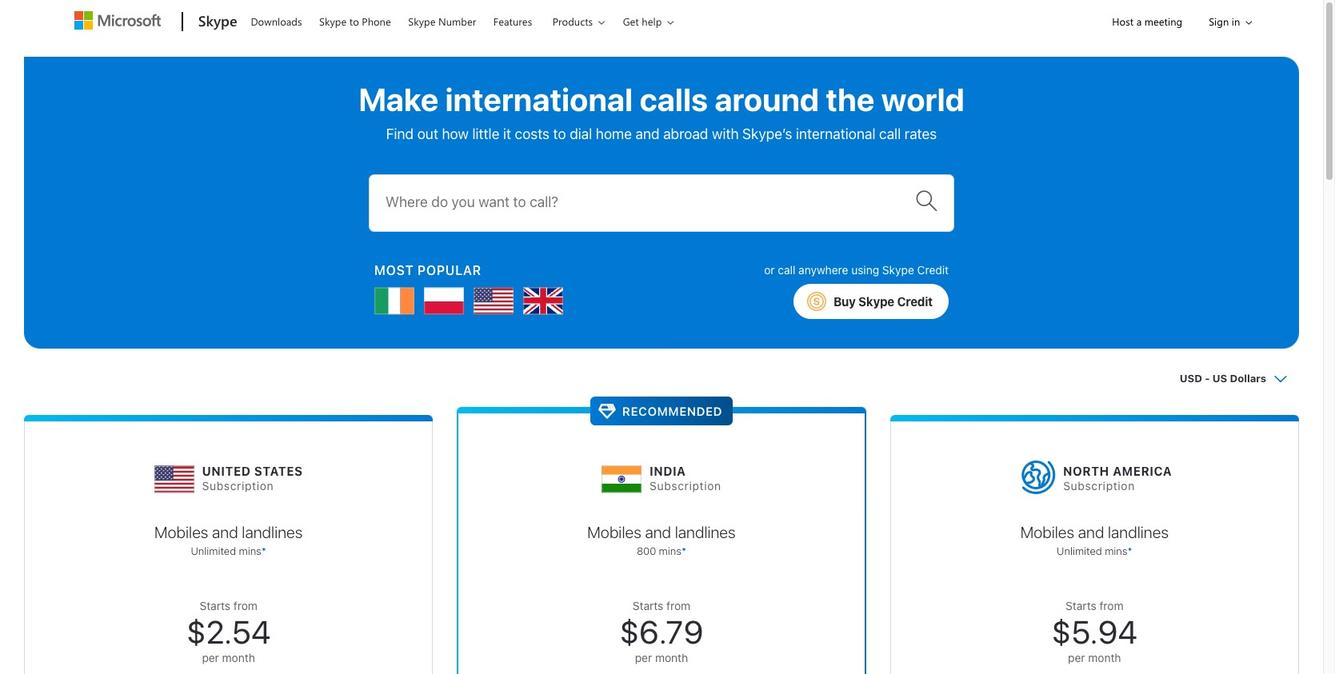 Task type: vqa. For each thing, say whether or not it's contained in the screenshot.
Using.
no



Task type: locate. For each thing, give the bounding box(es) containing it.
* down north america subscription
[[1128, 545, 1132, 558]]

0 vertical spatial to
[[349, 14, 359, 28]]

landlines
[[242, 523, 303, 542], [675, 523, 736, 542], [1108, 523, 1169, 542]]

2 unlimited from the left
[[1057, 545, 1102, 558]]

mobiles and landlines unlimited mins *
[[154, 523, 303, 558], [1021, 523, 1169, 558]]

per down $5.94
[[1068, 651, 1085, 665]]

1 horizontal spatial * link
[[682, 545, 686, 558]]

0 horizontal spatial subscription
[[202, 480, 274, 493]]

sign
[[1209, 14, 1229, 28]]

most popular
[[374, 263, 482, 277]]

2 horizontal spatial subscription
[[1063, 480, 1135, 493]]

* link
[[261, 545, 266, 558], [682, 545, 686, 558], [1128, 545, 1132, 558]]

landlines for $6.79
[[675, 523, 736, 542]]

host a meeting link
[[1099, 1, 1196, 42]]

or call anywhere using skype credit
[[764, 263, 949, 277]]

1 horizontal spatial from
[[667, 599, 691, 613]]

month
[[222, 651, 255, 665], [655, 651, 688, 665], [1088, 651, 1121, 665]]

1 horizontal spatial mins
[[659, 545, 682, 558]]

1 horizontal spatial mobiles and landlines unlimited mins *
[[1021, 523, 1169, 558]]

little
[[472, 126, 500, 142]]

2 month from the left
[[655, 651, 688, 665]]

800
[[637, 545, 656, 558]]

3 * link from the left
[[1128, 545, 1132, 558]]

* link right 800
[[682, 545, 686, 558]]

mins down north america subscription
[[1105, 545, 1128, 558]]

* link down north america subscription
[[1128, 545, 1132, 558]]

subscription
[[202, 480, 274, 493], [650, 480, 721, 493], [1063, 480, 1135, 493]]

month for $5.94
[[1088, 651, 1121, 665]]

month down $5.94
[[1088, 651, 1121, 665]]

from for $5.94
[[1100, 599, 1124, 613]]

2 horizontal spatial starts
[[1066, 599, 1097, 613]]

0 horizontal spatial landlines
[[242, 523, 303, 542]]

host
[[1112, 14, 1134, 28]]

starts inside starts from $5.94 per month
[[1066, 599, 1097, 613]]

0 horizontal spatial unlimited
[[191, 545, 236, 558]]

2 horizontal spatial per
[[1068, 651, 1085, 665]]

0 horizontal spatial from
[[233, 599, 257, 613]]

0 vertical spatial call
[[879, 126, 901, 142]]

per for $2.54
[[202, 651, 219, 665]]

skype
[[198, 11, 237, 30], [319, 14, 347, 28], [408, 14, 436, 28], [882, 263, 914, 277], [859, 294, 894, 308]]

skype left number
[[408, 14, 436, 28]]

from inside starts from $5.94 per month
[[1100, 599, 1124, 613]]

month inside starts from $2.54 per month
[[222, 651, 255, 665]]

1 mins from the left
[[239, 545, 261, 558]]

1 horizontal spatial *
[[682, 545, 686, 558]]

0 horizontal spatial to
[[349, 14, 359, 28]]

per inside "starts from $6.79 per month"
[[635, 651, 652, 665]]

month down $2.54
[[222, 651, 255, 665]]

0 horizontal spatial international
[[445, 80, 633, 118]]

2 horizontal spatial month
[[1088, 651, 1121, 665]]

1 horizontal spatial to
[[553, 126, 566, 142]]

1 landlines from the left
[[242, 523, 303, 542]]

mobiles down united
[[154, 523, 208, 542]]

3 mobiles from the left
[[1021, 523, 1074, 542]]

2 horizontal spatial mobiles
[[1021, 523, 1074, 542]]

meeting
[[1145, 14, 1183, 28]]

mobiles and landlines unlimited mins * down 'united states subscription'
[[154, 523, 303, 558]]

Where do you want to call? text field
[[386, 182, 914, 224]]

landlines down india subscription
[[675, 523, 736, 542]]

per
[[202, 651, 219, 665], [635, 651, 652, 665], [1068, 651, 1085, 665]]

starts
[[200, 599, 230, 613], [633, 599, 663, 613], [1066, 599, 1097, 613]]

from inside "starts from $6.79 per month"
[[667, 599, 691, 613]]

1 * link from the left
[[261, 545, 266, 558]]

2 * link from the left
[[682, 545, 686, 558]]

month inside "starts from $6.79 per month"
[[655, 651, 688, 665]]

and inside mobiles and landlines 800 mins *
[[645, 523, 671, 542]]

international down the the at the right of the page
[[796, 126, 876, 142]]

3 starts from the left
[[1066, 599, 1097, 613]]

subscription down united
[[202, 480, 274, 493]]

1 subscription from the left
[[202, 480, 274, 493]]

to left "dial"
[[553, 126, 566, 142]]

landlines for $2.54
[[242, 523, 303, 542]]

2 from from the left
[[667, 599, 691, 613]]

3 * from the left
[[1128, 545, 1132, 558]]

phone
[[362, 14, 391, 28]]

and up 800
[[645, 523, 671, 542]]

2 horizontal spatial landlines
[[1108, 523, 1169, 542]]

* link for $6.79
[[682, 545, 686, 558]]

and inside make international calls around the world find out how little it costs to dial home and abroad with skype's international call rates
[[636, 126, 660, 142]]

* link for $2.54
[[261, 545, 266, 558]]

1 starts from the left
[[200, 599, 230, 613]]

per for $5.94
[[1068, 651, 1085, 665]]

credit down or call anywhere using skype credit at right top
[[897, 294, 933, 308]]

united states image
[[474, 281, 514, 321], [154, 452, 194, 500]]

mins right 800
[[659, 545, 682, 558]]

landlines inside mobiles and landlines 800 mins *
[[675, 523, 736, 542]]

per inside starts from $5.94 per month
[[1068, 651, 1085, 665]]

america
[[1113, 464, 1172, 479]]

mins
[[239, 545, 261, 558], [659, 545, 682, 558], [1105, 545, 1128, 558]]

1 horizontal spatial per
[[635, 651, 652, 665]]

1 mobiles and landlines unlimited mins * from the left
[[154, 523, 303, 558]]

skype left the "phone"
[[319, 14, 347, 28]]

states
[[254, 464, 303, 479]]

mobiles and landlines unlimited mins * for $5.94
[[1021, 523, 1169, 558]]

india subscription
[[650, 464, 721, 493]]

subscription inside north america subscription
[[1063, 480, 1135, 493]]

mins down 'united states subscription'
[[239, 545, 261, 558]]

products button
[[542, 1, 618, 42]]

out
[[417, 126, 438, 142]]

2 horizontal spatial * link
[[1128, 545, 1132, 558]]

2 * from the left
[[682, 545, 686, 558]]

3 month from the left
[[1088, 651, 1121, 665]]

find
[[386, 126, 414, 142]]

*
[[261, 545, 266, 558], [682, 545, 686, 558], [1128, 545, 1132, 558]]

2 horizontal spatial *
[[1128, 545, 1132, 558]]

mobiles inside mobiles and landlines 800 mins *
[[587, 523, 641, 542]]

call right or
[[778, 263, 796, 277]]

unlimited
[[191, 545, 236, 558], [1057, 545, 1102, 558]]

0 horizontal spatial month
[[222, 651, 255, 665]]

2 horizontal spatial mins
[[1105, 545, 1128, 558]]

call
[[879, 126, 901, 142], [778, 263, 796, 277]]

2 mins from the left
[[659, 545, 682, 558]]

mobiles and landlines unlimited mins * for $2.54
[[154, 523, 303, 558]]

0 horizontal spatial united states image
[[154, 452, 194, 500]]

2 per from the left
[[635, 651, 652, 665]]

landlines down north america subscription
[[1108, 523, 1169, 542]]

subscription for $5.94
[[1063, 480, 1135, 493]]

mins inside mobiles and landlines 800 mins *
[[659, 545, 682, 558]]

0 horizontal spatial per
[[202, 651, 219, 665]]

* inside mobiles and landlines 800 mins *
[[682, 545, 686, 558]]

1 vertical spatial united states image
[[154, 452, 194, 500]]

* link down 'united states subscription'
[[261, 545, 266, 558]]

1 horizontal spatial starts
[[633, 599, 663, 613]]

3 mins from the left
[[1105, 545, 1128, 558]]

2 horizontal spatial from
[[1100, 599, 1124, 613]]

mobiles down north
[[1021, 523, 1074, 542]]

united states image left united
[[154, 452, 194, 500]]

per down $2.54
[[202, 651, 219, 665]]

skype number
[[408, 14, 476, 28]]

skype for skype number
[[408, 14, 436, 28]]

india
[[650, 464, 686, 479]]

per down $6.79
[[635, 651, 652, 665]]

united states image left united kingdom image on the top left of page
[[474, 281, 514, 321]]

popular
[[418, 263, 482, 277]]

2 mobiles from the left
[[587, 523, 641, 542]]

0 horizontal spatial *
[[261, 545, 266, 558]]

from
[[233, 599, 257, 613], [667, 599, 691, 613], [1100, 599, 1124, 613]]

starts inside "starts from $6.79 per month"
[[633, 599, 663, 613]]

3 per from the left
[[1068, 651, 1085, 665]]

1 horizontal spatial mobiles
[[587, 523, 641, 542]]

buy skype credit link
[[794, 284, 949, 319], [794, 284, 949, 319]]

downloads
[[251, 14, 302, 28]]

1 horizontal spatial call
[[879, 126, 901, 142]]

to left the "phone"
[[349, 14, 359, 28]]

starts from $5.94 per month
[[1052, 599, 1138, 665]]

and right home
[[636, 126, 660, 142]]

0 horizontal spatial mobiles
[[154, 523, 208, 542]]

and
[[636, 126, 660, 142], [212, 523, 238, 542], [645, 523, 671, 542], [1078, 523, 1104, 542]]

1 horizontal spatial unlimited
[[1057, 545, 1102, 558]]

* for $5.94
[[1128, 545, 1132, 558]]

1 unlimited from the left
[[191, 545, 236, 558]]

mins for $2.54
[[239, 545, 261, 558]]

dial
[[570, 126, 592, 142]]

0 horizontal spatial call
[[778, 263, 796, 277]]

in
[[1232, 14, 1240, 28]]

it
[[503, 126, 511, 142]]

mobiles and landlines unlimited mins * down north america subscription
[[1021, 523, 1169, 558]]

from for $6.79
[[667, 599, 691, 613]]

subscription inside 'united states subscription'
[[202, 480, 274, 493]]

1 vertical spatial international
[[796, 126, 876, 142]]

costs
[[515, 126, 550, 142]]

and for $6.79
[[645, 523, 671, 542]]

3 subscription from the left
[[1063, 480, 1135, 493]]

to
[[349, 14, 359, 28], [553, 126, 566, 142]]

0 horizontal spatial * link
[[261, 545, 266, 558]]

1 horizontal spatial subscription
[[650, 480, 721, 493]]

2 mobiles and landlines unlimited mins * from the left
[[1021, 523, 1169, 558]]

1 horizontal spatial landlines
[[675, 523, 736, 542]]

call left rates
[[879, 126, 901, 142]]

* down 'united states subscription'
[[261, 545, 266, 558]]

0 horizontal spatial starts
[[200, 599, 230, 613]]

downloads link
[[244, 1, 309, 39]]

1 month from the left
[[222, 651, 255, 665]]

mobiles
[[154, 523, 208, 542], [587, 523, 641, 542], [1021, 523, 1074, 542]]

1 vertical spatial credit
[[897, 294, 933, 308]]

poland image
[[424, 281, 464, 321]]

3 from from the left
[[1100, 599, 1124, 613]]

subscription down north
[[1063, 480, 1135, 493]]

2 landlines from the left
[[675, 523, 736, 542]]

* right 800
[[682, 545, 686, 558]]

month down $6.79
[[655, 651, 688, 665]]

united
[[202, 464, 251, 479]]

mobiles for $2.54
[[154, 523, 208, 542]]

1 from from the left
[[233, 599, 257, 613]]

from for $2.54
[[233, 599, 257, 613]]

1 vertical spatial to
[[553, 126, 566, 142]]

1 per from the left
[[202, 651, 219, 665]]

international
[[445, 80, 633, 118], [796, 126, 876, 142]]

landlines down 'united states subscription'
[[242, 523, 303, 542]]

month for $2.54
[[222, 651, 255, 665]]

0 horizontal spatial mins
[[239, 545, 261, 558]]

mobiles up 800
[[587, 523, 641, 542]]

from inside starts from $2.54 per month
[[233, 599, 257, 613]]

abroad
[[663, 126, 708, 142]]

starts for $2.54
[[200, 599, 230, 613]]

0 vertical spatial united states image
[[474, 281, 514, 321]]

skype left downloads
[[198, 11, 237, 30]]

1 * from the left
[[261, 545, 266, 558]]

0 horizontal spatial mobiles and landlines unlimited mins *
[[154, 523, 303, 558]]

a
[[1136, 14, 1142, 28]]

2 starts from the left
[[633, 599, 663, 613]]

1 horizontal spatial international
[[796, 126, 876, 142]]

month inside starts from $5.94 per month
[[1088, 651, 1121, 665]]

and down 'united states subscription'
[[212, 523, 238, 542]]

credit
[[917, 263, 949, 277], [897, 294, 933, 308]]

and down north america subscription
[[1078, 523, 1104, 542]]

starts for $6.79
[[633, 599, 663, 613]]

credit up 'buy skype credit'
[[917, 263, 949, 277]]

per inside starts from $2.54 per month
[[202, 651, 219, 665]]

with
[[712, 126, 739, 142]]

1 horizontal spatial month
[[655, 651, 688, 665]]

3 landlines from the left
[[1108, 523, 1169, 542]]

1 mobiles from the left
[[154, 523, 208, 542]]

anywhere
[[799, 263, 848, 277]]

starts inside starts from $2.54 per month
[[200, 599, 230, 613]]

skype to phone link
[[312, 1, 398, 39]]

subscription for $2.54
[[202, 480, 274, 493]]

buy skype credit
[[834, 294, 933, 308]]

subscription down india
[[650, 480, 721, 493]]

international up costs on the left top of the page
[[445, 80, 633, 118]]

get help
[[623, 14, 662, 28]]



Task type: describe. For each thing, give the bounding box(es) containing it.
call inside make international calls around the world find out how little it costs to dial home and abroad with skype's international call rates
[[879, 126, 901, 142]]

features link
[[486, 1, 539, 39]]

skype for skype
[[198, 11, 237, 30]]

skype link
[[190, 1, 242, 44]]

get help button
[[613, 1, 687, 42]]

0 vertical spatial international
[[445, 80, 633, 118]]

mins for $5.94
[[1105, 545, 1128, 558]]

mobiles for $6.79
[[587, 523, 641, 542]]

unlimited for $2.54
[[191, 545, 236, 558]]

ireland image
[[374, 281, 414, 321]]

most
[[374, 263, 414, 277]]

$2.54
[[186, 613, 271, 650]]

unlimited for $5.94
[[1057, 545, 1102, 558]]

using
[[851, 263, 879, 277]]

india image
[[602, 452, 642, 500]]

to inside make international calls around the world find out how little it costs to dial home and abroad with skype's international call rates
[[553, 126, 566, 142]]

2 subscription from the left
[[650, 480, 721, 493]]

per for $6.79
[[635, 651, 652, 665]]

sign in
[[1209, 14, 1240, 28]]

skype for skype to phone
[[319, 14, 347, 28]]

skype to phone
[[319, 14, 391, 28]]

microsoft image
[[74, 11, 161, 30]]

calls
[[640, 80, 708, 118]]

* for $6.79
[[682, 545, 686, 558]]

north america subscription
[[1063, 464, 1172, 493]]

the
[[826, 80, 875, 118]]

* for $2.54
[[261, 545, 266, 558]]

rates
[[905, 126, 937, 142]]

mins for $6.79
[[659, 545, 682, 558]]

mobiles and landlines 800 mins *
[[587, 523, 736, 558]]

home
[[596, 126, 632, 142]]

1 horizontal spatial united states image
[[474, 281, 514, 321]]

united kingdom image
[[523, 281, 563, 321]]

get
[[623, 14, 639, 28]]

features
[[493, 14, 532, 28]]

search image
[[915, 189, 938, 212]]

world
[[881, 80, 965, 118]]

sign in button
[[1196, 1, 1257, 42]]

$5.94
[[1052, 613, 1138, 650]]

starts from $2.54 per month
[[186, 599, 271, 665]]

mobiles for $5.94
[[1021, 523, 1074, 542]]

skype right buy at the right
[[859, 294, 894, 308]]

north
[[1063, 464, 1110, 479]]

and for $5.94
[[1078, 523, 1104, 542]]

$6.79
[[620, 613, 703, 650]]

month for $6.79
[[655, 651, 688, 665]]

buy
[[834, 294, 856, 308]]

host a meeting
[[1112, 14, 1183, 28]]

around
[[715, 80, 819, 118]]

products
[[553, 14, 593, 28]]

landlines for $5.94
[[1108, 523, 1169, 542]]

make
[[359, 80, 439, 118]]

skype right the "using"
[[882, 263, 914, 277]]

starts for $5.94
[[1066, 599, 1097, 613]]

how
[[442, 126, 469, 142]]

1 vertical spatial call
[[778, 263, 796, 277]]

help
[[642, 14, 662, 28]]

number
[[438, 14, 476, 28]]

* link for $5.94
[[1128, 545, 1132, 558]]

or
[[764, 263, 775, 277]]

make international calls around the world find out how little it costs to dial home and abroad with skype's international call rates
[[359, 80, 965, 142]]

skype's
[[742, 126, 792, 142]]

skype number link
[[401, 1, 483, 39]]

0 vertical spatial credit
[[917, 263, 949, 277]]

starts from $6.79 per month
[[620, 599, 703, 665]]

united states subscription
[[202, 464, 303, 493]]

recommended
[[622, 404, 723, 418]]

and for $2.54
[[212, 523, 238, 542]]



